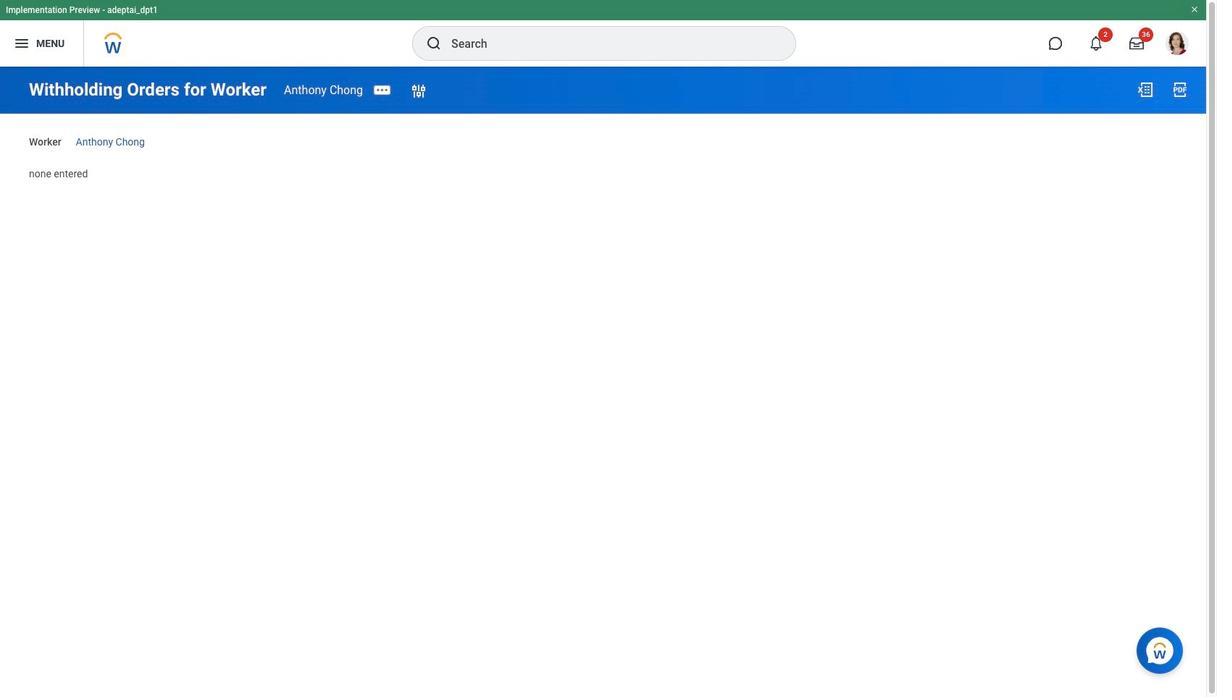 Task type: vqa. For each thing, say whether or not it's contained in the screenshot.
Previous Page icon at the left top of page
no



Task type: locate. For each thing, give the bounding box(es) containing it.
inbox large image
[[1130, 36, 1144, 51]]

Search Workday  search field
[[451, 28, 766, 59]]

main content
[[0, 67, 1206, 194]]

view printable version (pdf) image
[[1172, 81, 1189, 99]]

banner
[[0, 0, 1206, 67]]

profile logan mcneil image
[[1166, 32, 1189, 58]]



Task type: describe. For each thing, give the bounding box(es) containing it.
search image
[[425, 35, 443, 52]]

change selection image
[[410, 83, 427, 100]]

export to excel image
[[1137, 81, 1154, 99]]

notifications large image
[[1089, 36, 1103, 51]]

justify image
[[13, 35, 30, 52]]

close environment banner image
[[1190, 5, 1199, 14]]



